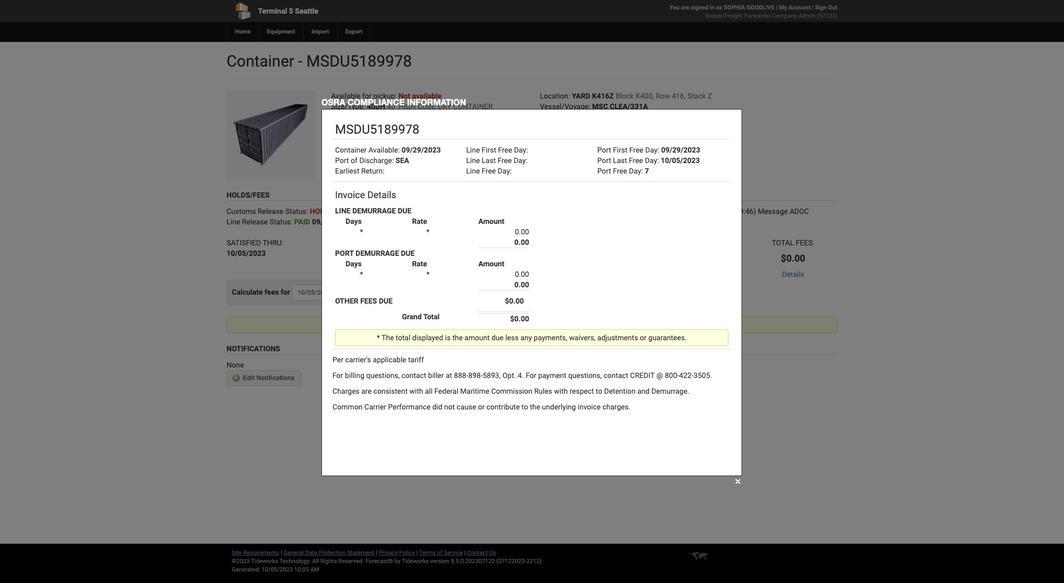 Task type: vqa. For each thing, say whether or not it's contained in the screenshot.


Task type: locate. For each thing, give the bounding box(es) containing it.
1 vertical spatial notifications
[[257, 375, 295, 382]]

1 vertical spatial 10/05/2023
[[262, 567, 293, 573]]

amount
[[465, 320, 490, 329]]

container
[[453, 102, 493, 111]]

0 vertical spatial ago)
[[429, 208, 444, 216]]

release
[[258, 207, 284, 216], [242, 218, 268, 226]]

free down 7:49
[[363, 249, 377, 258]]

edit
[[243, 375, 255, 382]]

message
[[758, 207, 788, 216]]

mxxi
[[568, 134, 586, 142]]

1 vertical spatial release
[[242, 218, 268, 226]]

fees:
[[796, 239, 815, 247]]

last inside the port demurrage due: port last free day:
[[503, 249, 518, 258]]

0 horizontal spatial information
[[407, 97, 466, 107]]

line down "09/15/2023"
[[331, 249, 345, 258]]

privacy
[[379, 550, 398, 557]]

day: down demurrage
[[535, 249, 549, 258]]

0 vertical spatial compliance
[[348, 97, 405, 107]]

ago) right (14
[[429, 208, 444, 216]]

0 horizontal spatial days
[[394, 219, 409, 226]]

k400,
[[636, 92, 654, 100]]

generated:
[[232, 567, 260, 573]]

0 horizontal spatial line
[[227, 218, 240, 226]]

0 horizontal spatial day:
[[379, 249, 393, 258]]

osra down required
[[540, 160, 559, 168]]

0 vertical spatial am
[[370, 218, 381, 226]]

0 horizontal spatial ago)
[[410, 219, 425, 226]]

| left my
[[776, 4, 778, 11]]

for
[[362, 92, 372, 100], [281, 288, 290, 296]]

0 vertical spatial line
[[227, 218, 240, 226]]

import link
[[303, 22, 337, 42]]

am down the 9:48
[[370, 218, 381, 226]]

notifications right edit
[[257, 375, 295, 382]]

1 horizontal spatial line
[[331, 249, 345, 258]]

osra left 40dh on the top of page
[[322, 97, 345, 107]]

10/05/2023 down satisfied
[[227, 249, 266, 258]]

location: yard k416z block k400, row 416, stack z vessel/voyage: msc clea/331a
[[540, 92, 712, 111]]

| up tideworks
[[416, 550, 418, 557]]

home link
[[227, 22, 259, 42]]

for up 40dh on the top of page
[[362, 92, 372, 100]]

0 horizontal spatial last
[[347, 249, 361, 258]]

site requirements | general data protection statement | privacy policy | terms of service | contact us ©2023 tideworks technology. all rights reserved. forecast® by tideworks version 9.5.0.202307122 (07122023-2212) generated: 10/05/2023 10:05 am
[[232, 550, 542, 573]]

last right port
[[503, 249, 518, 258]]

size/type:
[[331, 102, 365, 111]]

am inside customs release status: hold 09/21/2023 9:48 pm (14 days ago) line release status: paid 09/15/2023 7:49 am (20 days ago)
[[370, 218, 381, 226]]

notifications up none edit notifications
[[227, 345, 280, 353]]

1 vertical spatial am
[[310, 567, 319, 573]]

1 horizontal spatial last
[[503, 249, 518, 258]]

2 last from the left
[[503, 249, 518, 258]]

1 horizontal spatial day:
[[535, 249, 549, 258]]

are
[[681, 4, 689, 11]]

1 horizontal spatial am
[[370, 218, 381, 226]]

of
[[437, 550, 442, 557]]

customs
[[227, 207, 256, 216]]

0 vertical spatial 10/05/2023
[[227, 249, 266, 258]]

import
[[312, 28, 329, 35]]

1 vertical spatial line
[[331, 249, 345, 258]]

port
[[488, 249, 502, 258]]

1 horizontal spatial for
[[362, 92, 372, 100]]

documents
[[619, 207, 663, 216]]

0 horizontal spatial osra
[[322, 97, 345, 107]]

release down customs
[[242, 218, 268, 226]]

| up 9.5.0.202307122
[[464, 550, 466, 557]]

equipment link
[[259, 22, 303, 42]]

line down customs
[[227, 218, 240, 226]]

is
[[445, 320, 451, 329]]

edit notifications link
[[227, 370, 301, 386]]

0 horizontal spatial free
[[363, 249, 377, 258]]

0 vertical spatial information
[[407, 97, 466, 107]]

cube
[[418, 102, 436, 111]]

(09/22/23
[[700, 207, 734, 216]]

service
[[444, 550, 463, 557]]

(20
[[383, 219, 392, 226]]

1 horizontal spatial osra
[[540, 160, 559, 168]]

line inside customs release status: hold 09/21/2023 9:48 pm (14 days ago) line release status: paid 09/15/2023 7:49 am (20 days ago)
[[227, 218, 240, 226]]

|
[[776, 4, 778, 11], [812, 4, 814, 11], [281, 550, 282, 557], [376, 550, 377, 557], [416, 550, 418, 557], [464, 550, 466, 557]]

days right (14
[[412, 208, 427, 216]]

high
[[398, 102, 416, 111]]

privacy policy link
[[379, 550, 415, 557]]

1 vertical spatial ago)
[[410, 219, 425, 226]]

none
[[608, 144, 628, 153]]

available for pickup: not available size/type: 40dh 40' high cube dry container
[[331, 92, 493, 111]]

notifications inside none edit notifications
[[257, 375, 295, 382]]

clea/331a
[[610, 102, 648, 111]]

version
[[430, 558, 449, 565]]

container
[[227, 52, 294, 70]]

09:46)
[[735, 207, 756, 216]]

adoc
[[790, 207, 809, 216]]

(57721)
[[817, 13, 838, 19]]

my account link
[[779, 4, 811, 11]]

status: up paid
[[285, 207, 308, 216]]

waivers,
[[570, 320, 596, 329]]

1 vertical spatial osra compliance information
[[540, 160, 639, 168]]

0 vertical spatial days
[[412, 208, 427, 216]]

free down demurrage
[[519, 249, 534, 258]]

am down all at bottom
[[310, 567, 319, 573]]

1 vertical spatial days
[[394, 219, 409, 226]]

10/05/2023
[[227, 249, 266, 258], [262, 567, 293, 573]]

1 vertical spatial compliance
[[561, 160, 599, 168]]

status: left paid
[[270, 218, 292, 226]]

account
[[789, 4, 811, 11]]

for inside available for pickup: not available size/type: 40dh 40' high cube dry container
[[362, 92, 372, 100]]

all
[[312, 558, 319, 565]]

broker/freight
[[706, 13, 743, 19]]

2212)
[[527, 558, 542, 565]]

us
[[489, 550, 496, 557]]

block
[[616, 92, 634, 100]]

company
[[772, 13, 797, 19]]

available
[[412, 92, 442, 100]]

last down 7:49
[[347, 249, 361, 258]]

for right fees
[[281, 288, 290, 296]]

1 vertical spatial information
[[601, 160, 639, 168]]

0 vertical spatial osra compliance information
[[322, 97, 466, 107]]

day: inside the port demurrage due: port last free day:
[[535, 249, 549, 258]]

displayed
[[413, 320, 444, 329]]

protection
[[319, 550, 346, 557]]

terminal
[[258, 7, 287, 15]]

ago)
[[429, 208, 444, 216], [410, 219, 425, 226]]

adoc:shipping
[[563, 207, 617, 216]]

2 free from the left
[[519, 249, 534, 258]]

payments,
[[534, 320, 568, 329]]

or
[[640, 320, 647, 329]]

terms
[[419, 550, 436, 557]]

0 vertical spatial for
[[362, 92, 372, 100]]

terminal 5 seattle link
[[227, 0, 472, 22]]

accessory:
[[571, 144, 607, 153]]

osra
[[322, 97, 345, 107], [540, 160, 559, 168]]

statement
[[347, 550, 374, 557]]

1 free from the left
[[363, 249, 377, 258]]

release down "holds/fees"
[[258, 207, 284, 216]]

1 horizontal spatial free
[[519, 249, 534, 258]]

container - msdu5189978
[[227, 52, 412, 70]]

1 vertical spatial osra
[[540, 160, 559, 168]]

ago) down (14
[[410, 219, 425, 226]]

rights
[[320, 558, 337, 565]]

days down (14
[[394, 219, 409, 226]]

0 horizontal spatial for
[[281, 288, 290, 296]]

forecast®
[[366, 558, 393, 565]]

details link
[[782, 270, 805, 279]]

msdu5189978
[[307, 52, 412, 70]]

compliance
[[348, 97, 405, 107], [561, 160, 599, 168]]

2 day: from the left
[[535, 249, 549, 258]]

09/21/2023
[[331, 207, 370, 216]]

sign
[[815, 4, 827, 11]]

day: down (20
[[379, 249, 393, 258]]

5
[[289, 7, 293, 15]]

1 horizontal spatial days
[[412, 208, 427, 216]]

10/05/2023 down technology.
[[262, 567, 293, 573]]

0 horizontal spatial am
[[310, 567, 319, 573]]

1 vertical spatial status:
[[270, 218, 292, 226]]

$0.00
[[781, 253, 806, 264]]



Task type: describe. For each thing, give the bounding box(es) containing it.
40dh
[[367, 102, 385, 111]]

holds:
[[540, 207, 561, 216]]

stack
[[688, 92, 706, 100]]

the
[[382, 320, 394, 329]]

*
[[377, 320, 380, 329]]

home
[[235, 28, 251, 35]]

(07122023-
[[497, 558, 527, 565]]

am inside site requirements | general data protection statement | privacy policy | terms of service | contact us ©2023 tideworks technology. all rights reserved. forecast® by tideworks version 9.5.0.202307122 (07122023-2212) generated: 10/05/2023 10:05 am
[[310, 567, 319, 573]]

adjustments
[[598, 320, 638, 329]]

satisfied
[[227, 239, 261, 247]]

©2023 tideworks
[[232, 558, 278, 565]]

line last free day:
[[331, 249, 393, 258]]

| left sign
[[812, 4, 814, 11]]

1 horizontal spatial compliance
[[561, 160, 599, 168]]

row
[[656, 92, 670, 100]]

goodlive
[[747, 4, 775, 11]]

signed
[[691, 4, 709, 11]]

port demurrage due: port last free day:
[[488, 239, 570, 258]]

holds/fees
[[227, 191, 270, 199]]

0 vertical spatial status:
[[285, 207, 308, 216]]

site
[[232, 550, 242, 557]]

site requirements link
[[232, 550, 279, 557]]

* the total displayed is the amount due less any payments, waivers, adjustments or guarantees.
[[377, 320, 687, 329]]

0 vertical spatial osra
[[322, 97, 345, 107]]

data
[[305, 550, 317, 557]]

due
[[492, 320, 504, 329]]

any
[[521, 320, 532, 329]]

required
[[540, 144, 569, 153]]

10:05
[[294, 567, 309, 573]]

10/05/2023 inside satisfied thru: 10/05/2023
[[227, 249, 266, 258]]

0 vertical spatial notifications
[[227, 345, 280, 353]]

seattle
[[295, 7, 318, 15]]

416,
[[672, 92, 686, 100]]

demurrage
[[508, 239, 551, 247]]

1 last from the left
[[347, 249, 361, 258]]

0 horizontal spatial compliance
[[348, 97, 405, 107]]

general data protection statement link
[[284, 550, 374, 557]]

10/05/2023 inside site requirements | general data protection statement | privacy policy | terms of service | contact us ©2023 tideworks technology. all rights reserved. forecast® by tideworks version 9.5.0.202307122 (07122023-2212) generated: 10/05/2023 10:05 am
[[262, 567, 293, 573]]

Calculate fees for text field
[[292, 285, 369, 301]]

osra compliance information link
[[540, 160, 639, 168]]

details
[[782, 270, 805, 279]]

total
[[396, 320, 411, 329]]

z
[[708, 92, 712, 100]]

less
[[506, 320, 519, 329]]

9.5.0.202307122
[[451, 558, 495, 565]]

| left the general
[[281, 550, 282, 557]]

1 day: from the left
[[379, 249, 393, 258]]

pm
[[388, 207, 400, 216]]

you
[[669, 4, 680, 11]]

1 horizontal spatial ago)
[[429, 208, 444, 216]]

location:
[[540, 92, 570, 100]]

customs release status: hold 09/21/2023 9:48 pm (14 days ago) line release status: paid 09/15/2023 7:49 am (20 days ago)
[[227, 207, 444, 226]]

contact us link
[[467, 550, 496, 557]]

1 horizontal spatial information
[[601, 160, 639, 168]]

contact
[[467, 550, 488, 557]]

as
[[716, 4, 723, 11]]

fees
[[265, 288, 279, 296]]

sign out link
[[815, 4, 838, 11]]

the
[[453, 320, 463, 329]]

09/15/2023
[[312, 218, 351, 226]]

pickup:
[[373, 92, 397, 100]]

0 horizontal spatial osra compliance information
[[322, 97, 466, 107]]

equipment
[[267, 28, 295, 35]]

40' high cube dry container image
[[227, 91, 315, 179]]

due:
[[553, 239, 568, 247]]

total fees:
[[772, 239, 815, 247]]

required
[[664, 207, 699, 216]]

paid
[[294, 218, 310, 226]]

calculate fees for
[[232, 288, 290, 296]]

1 vertical spatial for
[[281, 288, 290, 296]]

forwarder
[[744, 13, 771, 19]]

my
[[779, 4, 787, 11]]

holds:                                                                                                                                                              adoc:shipping documents required (09/22/23 09:46)                                                                              message adoc
[[540, 207, 809, 216]]

by
[[395, 558, 401, 565]]

out
[[828, 4, 838, 11]]

export
[[345, 28, 363, 35]]

export link
[[337, 22, 371, 42]]

trucker:
[[540, 134, 566, 142]]

free inside the port demurrage due: port last free day:
[[519, 249, 534, 258]]

none
[[227, 361, 244, 369]]

in
[[710, 4, 715, 11]]

reserved.
[[338, 558, 364, 565]]

1 horizontal spatial osra compliance information
[[540, 160, 639, 168]]

satisfied thru: 10/05/2023
[[227, 239, 283, 258]]

40'
[[387, 102, 397, 111]]

total
[[772, 239, 794, 247]]

| up forecast®
[[376, 550, 377, 557]]

terminal 5 seattle
[[258, 7, 318, 15]]

vessel/voyage:
[[540, 102, 591, 111]]

you are signed in as sophia goodlive | my account | sign out broker/freight forwarder company admin (57721)
[[669, 4, 838, 19]]

not
[[399, 92, 410, 100]]

0 vertical spatial release
[[258, 207, 284, 216]]

thru:
[[263, 239, 283, 247]]



